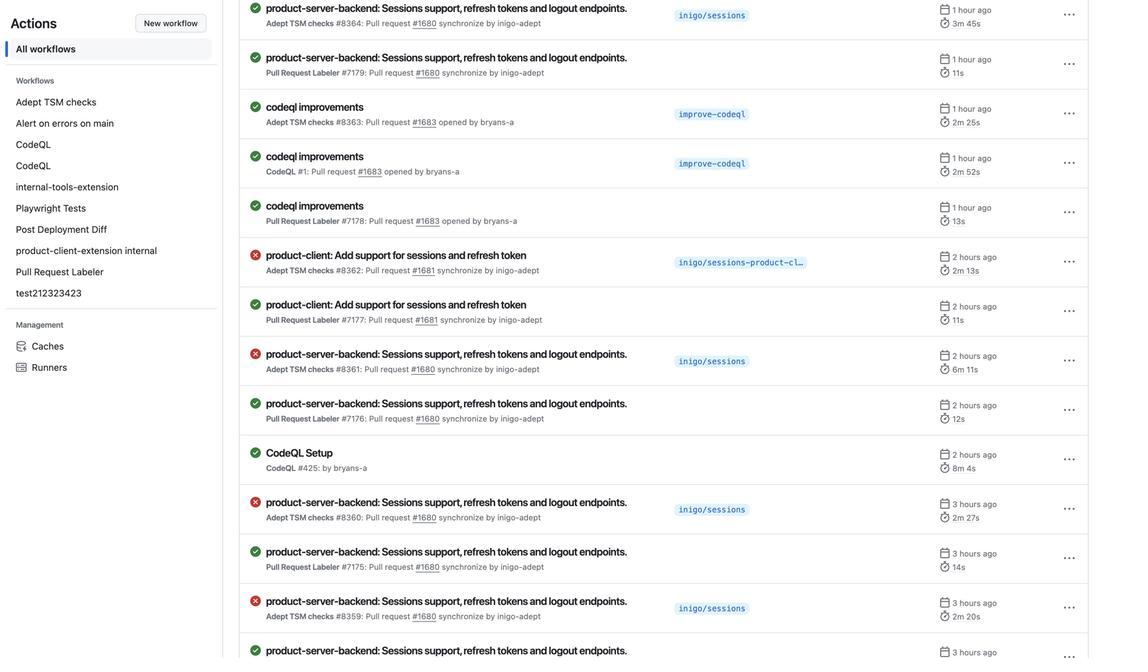 Task type: vqa. For each thing, say whether or not it's contained in the screenshot.


Task type: locate. For each thing, give the bounding box(es) containing it.
sessions inside product-server-backend: sessions support, refresh tokens and logout endpoints. adept tsm checks #8359: pull request #1680 synchronize             by inigo-adept
[[382, 595, 423, 608]]

2 vertical spatial #1683
[[416, 216, 440, 226]]

1 vertical spatial add
[[335, 298, 353, 311]]

#1683 inside codeql improvements codeql #1: pull request #1683 opened             by bryans-a
[[358, 167, 382, 176]]

0 vertical spatial #1681 link
[[412, 266, 435, 275]]

product- for product-server-backend: sessions support, refresh tokens and logout endpoints. adept tsm checks #8359: pull request #1680 synchronize             by inigo-adept
[[266, 595, 306, 608]]

request right #7177:
[[385, 315, 413, 325]]

2 hours ago down 2m 13s
[[952, 302, 997, 311]]

product- inside product-server-backend: sessions support, refresh tokens and logout endpoints. adept tsm checks #8360: pull request #1680 synchronize             by inigo-adept
[[266, 496, 306, 509]]

request
[[281, 68, 311, 77], [281, 216, 311, 226], [34, 267, 69, 277], [281, 315, 311, 325], [281, 414, 311, 424], [281, 563, 311, 572]]

support, inside product-server-backend: sessions support, refresh tokens and logout endpoints. link
[[425, 645, 462, 657]]

5 sessions from the top
[[382, 496, 423, 509]]

run duration image for product-client: add support for sessions and refresh token pull request labeler #7177: pull request #1681 synchronize             by inigo-adept
[[940, 314, 950, 325]]

request
[[382, 19, 411, 28], [385, 68, 414, 77], [382, 118, 410, 127], [327, 167, 356, 176], [385, 216, 414, 226], [382, 266, 410, 275], [385, 315, 413, 325], [381, 365, 409, 374], [385, 414, 414, 424], [382, 513, 410, 522], [385, 563, 414, 572], [382, 612, 410, 621]]

backend:
[[339, 2, 380, 14], [339, 51, 380, 64], [339, 348, 380, 360], [339, 397, 380, 410], [339, 496, 380, 509], [339, 546, 380, 558], [339, 595, 380, 608], [339, 645, 380, 657]]

#1681 link up product-client: add support for sessions and refresh token pull request labeler #7177: pull request #1681 synchronize             by inigo-adept
[[412, 266, 435, 275]]

sessions inside product-server-backend: sessions support, refresh tokens and logout endpoints. pull request labeler #7179: pull request #1680 synchronize             by inigo-adept
[[382, 51, 423, 64]]

1 sessions from the top
[[407, 249, 446, 262]]

product-server-backend: sessions support, refresh tokens and logout endpoints. pull request labeler #7175: pull request #1680 synchronize             by inigo-adept
[[266, 546, 627, 572]]

and for product-server-backend: sessions support, refresh tokens and logout endpoints. adept tsm checks #8360: pull request #1680 synchronize             by inigo-adept
[[530, 496, 547, 509]]

codeql down alert
[[16, 139, 51, 150]]

4 show options image from the top
[[1064, 257, 1075, 267]]

calendar image for 2m 13s
[[940, 251, 950, 262]]

adept tsm checks
[[16, 97, 96, 108]]

1 vertical spatial extension
[[81, 245, 122, 256]]

2 support from the top
[[355, 298, 391, 311]]

run duration image down 2m 52s popup button
[[940, 215, 950, 226]]

tokens for product-server-backend: sessions support, refresh tokens and logout endpoints. pull request labeler #7176: pull request #1680 synchronize             by inigo-adept
[[498, 397, 528, 410]]

0 vertical spatial #1683 link
[[413, 118, 436, 127]]

adept for product-server-backend: sessions support, refresh tokens and logout endpoints. pull request labeler #7175: pull request #1680 synchronize             by inigo-adept
[[523, 563, 544, 572]]

#8361:
[[336, 365, 362, 374]]

3 run duration image from the top
[[940, 117, 950, 127]]

product-client: add support for sessions and refresh token link
[[266, 249, 664, 262], [266, 298, 664, 311]]

completed successfully image for codeql setup codeql #425: by bryans-a
[[250, 448, 261, 458]]

request right #8359:
[[382, 612, 410, 621]]

calendar image
[[940, 53, 950, 64], [940, 103, 950, 114], [940, 202, 950, 212], [940, 251, 950, 262], [940, 400, 950, 410], [940, 499, 950, 509], [940, 548, 950, 559], [940, 598, 950, 608]]

8 support, from the top
[[425, 645, 462, 657]]

5 logout from the top
[[549, 496, 578, 509]]

4 inigo/sessions from the top
[[678, 604, 746, 614]]

checks left #8364:
[[308, 19, 334, 28]]

2m inside 2m 25s popup button
[[952, 118, 964, 127]]

2 up 6m
[[952, 352, 957, 361]]

run duration image left 2m 13s
[[940, 265, 950, 276]]

codeql inside codeql improvements codeql #1: pull request #1683 opened             by bryans-a
[[266, 150, 297, 163]]

adept for product-server-backend: sessions support, refresh tokens and logout endpoints. adept tsm checks #8364: pull request #1680 synchronize             by inigo-adept
[[519, 19, 541, 28]]

codeql link
[[11, 134, 212, 155], [11, 155, 212, 177]]

refresh for product-server-backend: sessions support, refresh tokens and logout endpoints. adept tsm checks #8360: pull request #1680 synchronize             by inigo-adept
[[464, 496, 496, 509]]

calendar image up 8m 4s popup button
[[940, 449, 950, 460]]

workflows list
[[11, 92, 212, 304]]

calendar image for 12s
[[940, 400, 950, 410]]

#1680 for product-server-backend: sessions support, refresh tokens and logout endpoints. pull request labeler #7179: pull request #1680 synchronize             by inigo-adept
[[416, 68, 440, 77]]

sessions down product-client: add support for sessions and refresh token adept tsm checks #8362: pull request #1681 synchronize             by inigo-adept
[[407, 298, 446, 311]]

1 vertical spatial opened
[[384, 167, 412, 176]]

1 vertical spatial #1681 link
[[415, 315, 438, 325]]

endpoints. for product-server-backend: sessions support, refresh tokens and logout endpoints. pull request labeler #7176: pull request #1680 synchronize             by inigo-adept
[[580, 397, 627, 410]]

request right #8361:
[[381, 365, 409, 374]]

run duration image left 3m
[[940, 18, 950, 28]]

3m 45s
[[952, 19, 981, 28]]

1 codeql improvements link from the top
[[266, 100, 664, 114]]

add for product-client: add support for sessions and refresh token adept tsm checks #8362: pull request #1681 synchronize             by inigo-adept
[[335, 249, 353, 262]]

6 run duration image from the top
[[940, 265, 950, 276]]

#1683 link up product-client: add support for sessions and refresh token adept tsm checks #8362: pull request #1681 synchronize             by inigo-adept
[[416, 216, 440, 226]]

0 horizontal spatial on
[[39, 118, 50, 129]]

2 up 8m 4s popup button
[[952, 450, 957, 460]]

playwright
[[16, 203, 61, 214]]

tools-
[[52, 182, 77, 192]]

failed image
[[250, 349, 261, 359], [250, 596, 261, 607]]

support, inside product-server-backend: sessions support, refresh tokens and logout endpoints. adept tsm checks #8361: pull request #1680 synchronize             by inigo-adept
[[425, 348, 462, 360]]

3 hours ago up 27s
[[952, 500, 997, 509]]

main
[[93, 118, 114, 129]]

1 improve- from the top
[[678, 110, 717, 119]]

ago for 11s popup button associated with product-server-backend: sessions support, refresh tokens and logout endpoints.
[[978, 55, 992, 64]]

0 vertical spatial improvements
[[299, 101, 364, 113]]

2 hours ago for product-server-backend: sessions support, refresh tokens and logout endpoints.
[[952, 401, 997, 410]]

product-client-extension internal link
[[11, 240, 212, 262]]

by inside codeql improvements adept tsm checks #8363: pull request #1683 opened             by bryans-a
[[469, 118, 478, 127]]

2 vertical spatial #1683 link
[[416, 216, 440, 226]]

7 backend: from the top
[[339, 595, 380, 608]]

1 tokens from the top
[[498, 2, 528, 14]]

1 vertical spatial failed image
[[250, 596, 261, 607]]

run duration image left 8m at right bottom
[[940, 463, 950, 473]]

backend: up "#7176:"
[[339, 397, 380, 410]]

1 vertical spatial #1683 link
[[358, 167, 382, 176]]

adept inside product-server-backend: sessions support, refresh tokens and logout endpoints. adept tsm checks #8359: pull request #1680 synchronize             by inigo-adept
[[519, 612, 541, 621]]

#1680 link up codeql improvements adept tsm checks #8363: pull request #1683 opened             by bryans-a
[[416, 68, 440, 77]]

2 inigo/sessions from the top
[[678, 357, 746, 366]]

logout
[[549, 2, 578, 14], [549, 51, 578, 64], [549, 348, 578, 360], [549, 397, 578, 410], [549, 496, 578, 509], [549, 546, 578, 558], [549, 595, 578, 608], [549, 645, 578, 657]]

4 logout from the top
[[549, 397, 578, 410]]

tokens for product-server-backend: sessions support, refresh tokens and logout endpoints.
[[498, 645, 528, 657]]

calendar image for 2m 27s
[[940, 499, 950, 509]]

#1680 inside product-server-backend: sessions support, refresh tokens and logout endpoints. adept tsm checks #8359: pull request #1680 synchronize             by inigo-adept
[[413, 612, 436, 621]]

1 vertical spatial #1681
[[415, 315, 438, 325]]

11s button
[[940, 67, 964, 79], [940, 314, 964, 326]]

support, down "product-server-backend: sessions support, refresh tokens and logout endpoints. pull request labeler #7175: pull request #1680 synchronize             by inigo-adept"
[[425, 595, 462, 608]]

and inside product-server-backend: sessions support, refresh tokens and logout endpoints. pull request labeler #7179: pull request #1680 synchronize             by inigo-adept
[[530, 51, 547, 64]]

#1680 inside product-server-backend: sessions support, refresh tokens and logout endpoints. adept tsm checks #8364: pull request #1680 synchronize             by inigo-adept
[[413, 19, 437, 28]]

product-server-backend: sessions support, refresh tokens and logout endpoints. link down product-server-backend: sessions support, refresh tokens and logout endpoints. adept tsm checks #8361: pull request #1680 synchronize             by inigo-adept
[[266, 397, 664, 410]]

#1680 up the product-server-backend: sessions support, refresh tokens and logout endpoints.
[[413, 612, 436, 621]]

6 tokens from the top
[[498, 546, 528, 558]]

refresh inside "product-server-backend: sessions support, refresh tokens and logout endpoints. pull request labeler #7175: pull request #1680 synchronize             by inigo-adept"
[[464, 546, 496, 558]]

2 calendar image from the top
[[940, 152, 950, 163]]

1 hour ago up 13s popup button
[[952, 203, 992, 212]]

sessions
[[407, 249, 446, 262], [407, 298, 446, 311]]

server- up #8361:
[[306, 348, 339, 360]]

inigo-adept link for product-server-backend: sessions support, refresh tokens and logout endpoints. adept tsm checks #8361: pull request #1680 synchronize             by inigo-adept
[[496, 365, 540, 374]]

inigo- for product-server-backend: sessions support, refresh tokens and logout endpoints. pull request labeler #7175: pull request #1680 synchronize             by inigo-adept
[[501, 563, 523, 572]]

and for product-server-backend: sessions support, refresh tokens and logout endpoints. adept tsm checks #8359: pull request #1680 synchronize             by inigo-adept
[[530, 595, 547, 608]]

2 hours ago
[[952, 253, 997, 262], [952, 302, 997, 311], [952, 352, 997, 361], [952, 401, 997, 410], [952, 450, 997, 460]]

1 vertical spatial codeql improvements link
[[266, 150, 664, 163]]

ago for 14s popup button
[[983, 549, 997, 559]]

1 backend: from the top
[[339, 2, 380, 14]]

codeql inside codeql improvements pull request labeler #7178: pull request #1683 opened             by bryans-a
[[266, 199, 297, 212]]

backend: inside product-server-backend: sessions support, refresh tokens and logout endpoints. adept tsm checks #8361: pull request #1680 synchronize             by inigo-adept
[[339, 348, 380, 360]]

adept inside product-server-backend: sessions support, refresh tokens and logout endpoints. adept tsm checks #8361: pull request #1680 synchronize             by inigo-adept
[[266, 365, 288, 374]]

codeql left #425:
[[266, 464, 296, 473]]

synchronize inside product-server-backend: sessions support, refresh tokens and logout endpoints. adept tsm checks #8359: pull request #1680 synchronize             by inigo-adept
[[439, 612, 484, 621]]

codeql setup link
[[266, 446, 664, 460]]

adept inside product-server-backend: sessions support, refresh tokens and logout endpoints. adept tsm checks #8361: pull request #1680 synchronize             by inigo-adept
[[518, 365, 540, 374]]

6 product-server-backend: sessions support, refresh tokens and logout endpoints. link from the top
[[266, 545, 664, 559]]

1 vertical spatial support
[[355, 298, 391, 311]]

run duration image down 2m 13s popup button
[[940, 314, 950, 325]]

3 hours ago for 2m 20s
[[952, 599, 997, 608]]

by inside codeql improvements pull request labeler #7178: pull request #1683 opened             by bryans-a
[[472, 216, 482, 226]]

calendar image
[[940, 4, 950, 15], [940, 152, 950, 163], [940, 301, 950, 311], [940, 350, 950, 361], [940, 449, 950, 460], [940, 647, 950, 658]]

pull inside product-server-backend: sessions support, refresh tokens and logout endpoints. adept tsm checks #8364: pull request #1680 synchronize             by inigo-adept
[[366, 19, 380, 28]]

request inside product-client: add support for sessions and refresh token adept tsm checks #8362: pull request #1681 synchronize             by inigo-adept
[[382, 266, 410, 275]]

request up setup
[[281, 414, 311, 424]]

sessions inside product-client: add support for sessions and refresh token pull request labeler #7177: pull request #1681 synchronize             by inigo-adept
[[407, 298, 446, 311]]

product-server-backend: sessions support, refresh tokens and logout endpoints. link for product-server-backend: sessions support, refresh tokens and logout endpoints. pull request labeler #7179: pull request #1680 synchronize             by inigo-adept
[[266, 51, 664, 64]]

#1680 link up the product-server-backend: sessions support, refresh tokens and logout endpoints.
[[413, 612, 436, 621]]

1 for from the top
[[393, 249, 405, 262]]

5 completed successfully image from the top
[[250, 547, 261, 557]]

product-server-backend: sessions support, refresh tokens and logout endpoints. adept tsm checks #8364: pull request #1680 synchronize             by inigo-adept
[[266, 2, 627, 28]]

3 hours ago for 14s
[[952, 549, 997, 559]]

2 vertical spatial codeql improvements link
[[266, 199, 664, 212]]

improve-
[[678, 110, 717, 119], [678, 159, 717, 168]]

logout inside product-server-backend: sessions support, refresh tokens and logout endpoints. adept tsm checks #8361: pull request #1680 synchronize             by inigo-adept
[[549, 348, 578, 360]]

2m for codeql improvements codeql #1: pull request #1683 opened             by bryans-a
[[952, 167, 964, 177]]

request up product-client: add support for sessions and refresh token pull request labeler #7177: pull request #1681 synchronize             by inigo-adept
[[382, 266, 410, 275]]

1 hour ago up 45s on the right top of the page
[[952, 5, 992, 15]]

2 endpoints. from the top
[[580, 51, 627, 64]]

2 backend: from the top
[[339, 51, 380, 64]]

inigo/sessions for product-server-backend: sessions support, refresh tokens and logout endpoints. adept tsm checks #8364: pull request #1680 synchronize             by inigo-adept
[[678, 11, 746, 20]]

support, inside "product-server-backend: sessions support, refresh tokens and logout endpoints. pull request labeler #7175: pull request #1680 synchronize             by inigo-adept"
[[425, 546, 462, 558]]

add up #8362:
[[335, 249, 353, 262]]

request inside codeql improvements codeql #1: pull request #1683 opened             by bryans-a
[[327, 167, 356, 176]]

run duration image inside 14s popup button
[[940, 562, 950, 572]]

1 completed successfully image from the top
[[250, 52, 261, 63]]

sessions for product-server-backend: sessions support, refresh tokens and logout endpoints.
[[382, 645, 423, 657]]

0 horizontal spatial 13s
[[952, 217, 965, 226]]

5 completed successfully image from the top
[[250, 646, 261, 656]]

#1683 up product-client: add support for sessions and refresh token adept tsm checks #8362: pull request #1681 synchronize             by inigo-adept
[[416, 216, 440, 226]]

4 completed successfully image from the top
[[250, 448, 261, 458]]

backend: inside product-server-backend: sessions support, refresh tokens and logout endpoints. adept tsm checks #8360: pull request #1680 synchronize             by inigo-adept
[[339, 496, 380, 509]]

2 hours ago up 2m 13s
[[952, 253, 997, 262]]

tokens
[[498, 2, 528, 14], [498, 51, 528, 64], [498, 348, 528, 360], [498, 397, 528, 410], [498, 496, 528, 509], [498, 546, 528, 558], [498, 595, 528, 608], [498, 645, 528, 657]]

sessions for product-server-backend: sessions support, refresh tokens and logout endpoints. adept tsm checks #8361: pull request #1680 synchronize             by inigo-adept
[[382, 348, 423, 360]]

calendar image for 11s
[[940, 301, 950, 311]]

failed image
[[250, 250, 261, 261], [250, 497, 261, 508]]

2 token from the top
[[501, 298, 527, 311]]

0 vertical spatial failed image
[[250, 250, 261, 261]]

2 improve-codeql link from the top
[[675, 158, 750, 170]]

on
[[39, 118, 50, 129], [80, 118, 91, 129]]

11s button for product-server-backend: sessions support, refresh tokens and logout endpoints.
[[940, 67, 964, 79]]

#8362:
[[336, 266, 363, 275]]

3 server- from the top
[[306, 348, 339, 360]]

inigo-adept link for product-server-backend: sessions support, refresh tokens and logout endpoints. pull request labeler #7179: pull request #1680 synchronize             by inigo-adept
[[501, 68, 544, 77]]

0 vertical spatial add
[[335, 249, 353, 262]]

#1683 down product-server-backend: sessions support, refresh tokens and logout endpoints. pull request labeler #7179: pull request #1680 synchronize             by inigo-adept
[[413, 118, 436, 127]]

1 11s button from the top
[[940, 67, 964, 79]]

playwright tests link
[[11, 198, 212, 219]]

1 support, from the top
[[425, 2, 462, 14]]

0 vertical spatial token
[[501, 249, 527, 262]]

3 inigo/sessions from the top
[[678, 505, 746, 515]]

tsm inside product-server-backend: sessions support, refresh tokens and logout endpoints. adept tsm checks #8361: pull request #1680 synchronize             by inigo-adept
[[290, 365, 306, 374]]

logout inside product-server-backend: sessions support, refresh tokens and logout endpoints. pull request labeler #7179: pull request #1680 synchronize             by inigo-adept
[[549, 51, 578, 64]]

by inside product-server-backend: sessions support, refresh tokens and logout endpoints. adept tsm checks #8360: pull request #1680 synchronize             by inigo-adept
[[486, 513, 495, 522]]

5 run duration image from the top
[[940, 215, 950, 226]]

4 endpoints. from the top
[[580, 397, 627, 410]]

0 vertical spatial codeql improvements link
[[266, 100, 664, 114]]

3 inigo/sessions link from the top
[[675, 504, 750, 516]]

2 client: from the top
[[306, 298, 333, 311]]

product- inside product-client: add support for sessions and refresh token pull request labeler #7177: pull request #1681 synchronize             by inigo-adept
[[266, 298, 306, 311]]

product-server-backend: sessions support, refresh tokens and logout endpoints. link down codeql setup link
[[266, 496, 664, 509]]

run duration image left "2m 52s"
[[940, 166, 950, 177]]

0 vertical spatial for
[[393, 249, 405, 262]]

adept inside product-server-backend: sessions support, refresh tokens and logout endpoints. adept tsm checks #8360: pull request #1680 synchronize             by inigo-adept
[[519, 513, 541, 522]]

1 vertical spatial 11s button
[[940, 314, 964, 326]]

calendar image up 3m 45s popup button
[[940, 4, 950, 15]]

and inside product-client: add support for sessions and refresh token pull request labeler #7177: pull request #1681 synchronize             by inigo-adept
[[448, 298, 465, 311]]

all workflows link
[[11, 39, 212, 60]]

labeler left #7175:
[[313, 563, 340, 572]]

2m left 27s
[[952, 514, 964, 523]]

show options image for product-client: add support for sessions and refresh token adept tsm checks #8362: pull request #1681 synchronize             by inigo-adept
[[1064, 257, 1075, 267]]

11s
[[952, 68, 964, 78], [952, 316, 964, 325], [967, 365, 978, 374]]

4 product-server-backend: sessions support, refresh tokens and logout endpoints. link from the top
[[266, 397, 664, 410]]

hours up 20s
[[960, 599, 981, 608]]

3 tokens from the top
[[498, 348, 528, 360]]

1 token from the top
[[501, 249, 527, 262]]

2m 13s button
[[940, 265, 979, 277]]

run duration image
[[940, 314, 950, 325], [940, 413, 950, 424], [940, 463, 950, 473], [940, 562, 950, 572]]

refresh for product-server-backend: sessions support, refresh tokens and logout endpoints. adept tsm checks #8361: pull request #1680 synchronize             by inigo-adept
[[464, 348, 496, 360]]

caches link
[[11, 336, 212, 357]]

#1680 up product-server-backend: sessions support, refresh tokens and logout endpoints. adept tsm checks #8359: pull request #1680 synchronize             by inigo-adept
[[416, 563, 440, 572]]

tsm down #425:
[[290, 513, 306, 522]]

inigo-adept link for product-client: add support for sessions and refresh token adept tsm checks #8362: pull request #1681 synchronize             by inigo-adept
[[496, 266, 539, 275]]

support, inside product-server-backend: sessions support, refresh tokens and logout endpoints. adept tsm checks #8360: pull request #1680 synchronize             by inigo-adept
[[425, 496, 462, 509]]

extension down diff
[[81, 245, 122, 256]]

a inside codeql improvements adept tsm checks #8363: pull request #1683 opened             by bryans-a
[[510, 118, 514, 127]]

#1680 for product-server-backend: sessions support, refresh tokens and logout endpoints. adept tsm checks #8364: pull request #1680 synchronize             by inigo-adept
[[413, 19, 437, 28]]

1 vertical spatial improve-codeql
[[678, 159, 746, 168]]

and for product-server-backend: sessions support, refresh tokens and logout endpoints. pull request labeler #7176: pull request #1680 synchronize             by inigo-adept
[[530, 397, 547, 410]]

checks left #8360:
[[308, 513, 334, 522]]

run duration image left 12s
[[940, 413, 950, 424]]

on left main
[[80, 118, 91, 129]]

0 vertical spatial 11s
[[952, 68, 964, 78]]

3 3 from the top
[[952, 599, 957, 608]]

run duration image inside 6m 11s popup button
[[940, 364, 950, 374]]

2m 25s
[[952, 118, 980, 127]]

3 up 2m 27s popup button
[[952, 500, 957, 509]]

codeql inside codeql improvements adept tsm checks #8363: pull request #1683 opened             by bryans-a
[[266, 101, 297, 113]]

calendar image up 6m 11s popup button
[[940, 350, 950, 361]]

1 hours from the top
[[960, 253, 981, 262]]

and inside product-server-backend: sessions support, refresh tokens and logout endpoints. pull request labeler #7176: pull request #1680 synchronize             by inigo-adept
[[530, 397, 547, 410]]

#7177:
[[342, 315, 366, 325]]

6 show options image from the top
[[1064, 554, 1075, 564]]

request up product-client: add support for sessions and refresh token adept tsm checks #8362: pull request #1681 synchronize             by inigo-adept
[[385, 216, 414, 226]]

3 1 hour ago from the top
[[952, 104, 992, 114]]

adept for product-server-backend: sessions support, refresh tokens and logout endpoints. adept tsm checks #8359: pull request #1680 synchronize             by inigo-adept
[[519, 612, 541, 621]]

run duration image left "2m 20s" at the right bottom of page
[[940, 611, 950, 622]]

opened
[[439, 118, 467, 127], [384, 167, 412, 176], [442, 216, 470, 226]]

1 horizontal spatial on
[[80, 118, 91, 129]]

product-server-backend: sessions support, refresh tokens and logout endpoints. pull request labeler #7176: pull request #1680 synchronize             by inigo-adept
[[266, 397, 627, 424]]

11s button down 3m
[[940, 67, 964, 79]]

codeql
[[266, 101, 297, 113], [717, 110, 746, 119], [266, 150, 297, 163], [717, 159, 746, 168], [266, 199, 297, 212]]

run duration image inside 3m 45s popup button
[[940, 18, 950, 28]]

2 for from the top
[[393, 298, 405, 311]]

run duration image inside 2m 27s popup button
[[940, 512, 950, 523]]

show options image for 11s
[[1064, 306, 1075, 317]]

1 run duration image from the top
[[940, 18, 950, 28]]

11s for product-server-backend: sessions support, refresh tokens and logout endpoints.
[[952, 68, 964, 78]]

run duration image
[[940, 18, 950, 28], [940, 67, 950, 78], [940, 117, 950, 127], [940, 166, 950, 177], [940, 215, 950, 226], [940, 265, 950, 276], [940, 364, 950, 374], [940, 512, 950, 523], [940, 611, 950, 622]]

1 vertical spatial improve-codeql link
[[675, 158, 750, 170]]

sessions for product-server-backend: sessions support, refresh tokens and logout endpoints. adept tsm checks #8359: pull request #1680 synchronize             by inigo-adept
[[382, 595, 423, 608]]

refresh inside product-client: add support for sessions and refresh token pull request labeler #7177: pull request #1681 synchronize             by inigo-adept
[[467, 298, 499, 311]]

adept
[[266, 19, 288, 28], [16, 97, 41, 108], [266, 118, 288, 127], [266, 266, 288, 275], [266, 365, 288, 374], [266, 513, 288, 522], [266, 612, 288, 621]]

0 vertical spatial #1681
[[412, 266, 435, 275]]

synchronize inside product-server-backend: sessions support, refresh tokens and logout endpoints. adept tsm checks #8364: pull request #1680 synchronize             by inigo-adept
[[439, 19, 484, 28]]

and for product-server-backend: sessions support, refresh tokens and logout endpoints. pull request labeler #7175: pull request #1680 synchronize             by inigo-adept
[[530, 546, 547, 558]]

#1683 link down product-server-backend: sessions support, refresh tokens and logout endpoints. pull request labeler #7179: pull request #1680 synchronize             by inigo-adept
[[413, 118, 436, 127]]

#1680 link
[[413, 19, 437, 28], [416, 68, 440, 77], [411, 365, 435, 374], [416, 414, 440, 424], [413, 513, 437, 522], [416, 563, 440, 572], [413, 612, 436, 621]]

product- inside product-server-backend: sessions support, refresh tokens and logout endpoints. adept tsm checks #8359: pull request #1680 synchronize             by inigo-adept
[[266, 595, 306, 608]]

support, down product-server-backend: sessions support, refresh tokens and logout endpoints. adept tsm checks #8364: pull request #1680 synchronize             by inigo-adept
[[425, 51, 462, 64]]

improvements for codeql improvements codeql #1: pull request #1683 opened             by bryans-a
[[299, 150, 364, 163]]

completed successfully image
[[250, 52, 261, 63], [250, 102, 261, 112], [250, 200, 261, 211], [250, 448, 261, 458], [250, 547, 261, 557]]

1 vertical spatial product-client: add support for sessions and refresh token link
[[266, 298, 664, 311]]

labeler down product-client-extension internal
[[72, 267, 104, 277]]

product-
[[266, 2, 306, 14], [266, 51, 306, 64], [16, 245, 54, 256], [266, 249, 306, 262], [750, 258, 789, 267], [266, 298, 306, 311], [266, 348, 306, 360], [266, 397, 306, 410], [266, 496, 306, 509], [266, 546, 306, 558], [266, 595, 306, 608], [266, 645, 306, 657]]

ago for 2m 27s popup button
[[983, 500, 997, 509]]

request right #8364:
[[382, 19, 411, 28]]

backend: for product-server-backend: sessions support, refresh tokens and logout endpoints. adept tsm checks #8360: pull request #1680 synchronize             by inigo-adept
[[339, 496, 380, 509]]

3 endpoints. from the top
[[580, 348, 627, 360]]

failed image for product-server-backend: sessions support, refresh tokens and logout endpoints. adept tsm checks #8361: pull request #1680 synchronize             by inigo-adept
[[250, 349, 261, 359]]

4 run duration image from the top
[[940, 166, 950, 177]]

1 vertical spatial for
[[393, 298, 405, 311]]

8 tokens from the top
[[498, 645, 528, 657]]

sessions for product-server-backend: sessions support, refresh tokens and logout endpoints. pull request labeler #7179: pull request #1680 synchronize             by inigo-adept
[[382, 51, 423, 64]]

product- for product-server-backend: sessions support, refresh tokens and logout endpoints. adept tsm checks #8360: pull request #1680 synchronize             by inigo-adept
[[266, 496, 306, 509]]

6 backend: from the top
[[339, 546, 380, 558]]

support, up product-server-backend: sessions support, refresh tokens and logout endpoints. pull request labeler #7176: pull request #1680 synchronize             by inigo-adept
[[425, 348, 462, 360]]

0 vertical spatial failed image
[[250, 349, 261, 359]]

product-server-backend: sessions support, refresh tokens and logout endpoints. link for product-server-backend: sessions support, refresh tokens and logout endpoints. adept tsm checks #8361: pull request #1680 synchronize             by inigo-adept
[[266, 348, 664, 361]]

deployment
[[37, 224, 89, 235]]

improvements up "#1:"
[[299, 150, 364, 163]]

0 vertical spatial improve-codeql
[[678, 110, 746, 119]]

refresh inside product-server-backend: sessions support, refresh tokens and logout endpoints. pull request labeler #7179: pull request #1680 synchronize             by inigo-adept
[[464, 51, 496, 64]]

backend: up #8359:
[[339, 595, 380, 608]]

tsm left #8362:
[[290, 266, 306, 275]]

2 server- from the top
[[306, 51, 339, 64]]

alert
[[16, 118, 36, 129]]

sessions for product-server-backend: sessions support, refresh tokens and logout endpoints. pull request labeler #7176: pull request #1680 synchronize             by inigo-adept
[[382, 397, 423, 410]]

support,
[[425, 2, 462, 14], [425, 51, 462, 64], [425, 348, 462, 360], [425, 397, 462, 410], [425, 496, 462, 509], [425, 546, 462, 558], [425, 595, 462, 608], [425, 645, 462, 657]]

1 1 from the top
[[952, 5, 956, 15]]

1 1 hour ago from the top
[[952, 5, 992, 15]]

4 show options image from the top
[[1064, 405, 1075, 416]]

server- for product-server-backend: sessions support, refresh tokens and logout endpoints. adept tsm checks #8364: pull request #1680 synchronize             by inigo-adept
[[306, 2, 339, 14]]

6 support, from the top
[[425, 546, 462, 558]]

show options image
[[1064, 59, 1075, 70], [1064, 108, 1075, 119], [1064, 158, 1075, 168], [1064, 257, 1075, 267], [1064, 356, 1075, 366], [1064, 455, 1075, 465], [1064, 603, 1075, 614]]

product-server-backend: sessions support, refresh tokens and logout endpoints. link for product-server-backend: sessions support, refresh tokens and logout endpoints. pull request labeler #7176: pull request #1680 synchronize             by inigo-adept
[[266, 397, 664, 410]]

2 inigo/sessions link from the top
[[675, 356, 750, 368]]

2m
[[952, 118, 964, 127], [952, 167, 964, 177], [952, 266, 964, 276], [952, 514, 964, 523], [952, 612, 964, 622]]

product-server-backend: sessions support, refresh tokens and logout endpoints. adept tsm checks #8359: pull request #1680 synchronize             by inigo-adept
[[266, 595, 627, 621]]

0 vertical spatial product-client: add support for sessions and refresh token link
[[266, 249, 664, 262]]

refresh for product-server-backend: sessions support, refresh tokens and logout endpoints. adept tsm checks #8359: pull request #1680 synchronize             by inigo-adept
[[464, 595, 496, 608]]

7 show options image from the top
[[1064, 603, 1075, 614]]

inigo-adept link for product-server-backend: sessions support, refresh tokens and logout endpoints. pull request labeler #7176: pull request #1680 synchronize             by inigo-adept
[[501, 414, 544, 424]]

7 support, from the top
[[425, 595, 462, 608]]

runners link
[[11, 357, 212, 378]]

2 failed image from the top
[[250, 497, 261, 508]]

1 down 3m
[[952, 55, 956, 64]]

0 vertical spatial sessions
[[407, 249, 446, 262]]

backend: for product-server-backend: sessions support, refresh tokens and logout endpoints. adept tsm checks #8361: pull request #1680 synchronize             by inigo-adept
[[339, 348, 380, 360]]

extension for tools-
[[77, 182, 119, 192]]

2 logout from the top
[[549, 51, 578, 64]]

5 show options image from the top
[[1064, 356, 1075, 366]]

0 vertical spatial opened
[[439, 118, 467, 127]]

server- for product-server-backend: sessions support, refresh tokens and logout endpoints. adept tsm checks #8361: pull request #1680 synchronize             by inigo-adept
[[306, 348, 339, 360]]

5 endpoints. from the top
[[580, 496, 627, 509]]

2m for product-server-backend: sessions support, refresh tokens and logout endpoints. adept tsm checks #8359: pull request #1680 synchronize             by inigo-adept
[[952, 612, 964, 622]]

checks up alert on errors on main
[[66, 97, 96, 108]]

new
[[144, 19, 161, 28]]

2 hours ago up 4s
[[952, 450, 997, 460]]

inigo- for product-server-backend: sessions support, refresh tokens and logout endpoints. adept tsm checks #8364: pull request #1680 synchronize             by inigo-adept
[[498, 19, 519, 28]]

server- inside product-server-backend: sessions support, refresh tokens and logout endpoints. adept tsm checks #8359: pull request #1680 synchronize             by inigo-adept
[[306, 595, 339, 608]]

1 horizontal spatial 13s
[[966, 266, 979, 276]]

7 logout from the top
[[549, 595, 578, 608]]

7 calendar image from the top
[[940, 548, 950, 559]]

1
[[952, 5, 956, 15], [952, 55, 956, 64], [952, 104, 956, 114], [952, 154, 956, 163], [952, 203, 956, 212]]

inigo- inside "product-server-backend: sessions support, refresh tokens and logout endpoints. pull request labeler #7175: pull request #1680 synchronize             by inigo-adept"
[[501, 563, 523, 572]]

2m left 20s
[[952, 612, 964, 622]]

server- for product-server-backend: sessions support, refresh tokens and logout endpoints.
[[306, 645, 339, 657]]

#1680 link up codeql setup link
[[416, 414, 440, 424]]

8 logout from the top
[[549, 645, 578, 657]]

12s
[[952, 415, 965, 424]]

#1680 link up product-server-backend: sessions support, refresh tokens and logout endpoints. adept tsm checks #8359: pull request #1680 synchronize             by inigo-adept
[[416, 563, 440, 572]]

improve-codeql for codeql improvements adept tsm checks #8363: pull request #1683 opened             by bryans-a
[[678, 110, 746, 119]]

#1680 up product-server-backend: sessions support, refresh tokens and logout endpoints. pull request labeler #7176: pull request #1680 synchronize             by inigo-adept
[[411, 365, 435, 374]]

#1681 link up product-server-backend: sessions support, refresh tokens and logout endpoints. adept tsm checks #8361: pull request #1680 synchronize             by inigo-adept
[[415, 315, 438, 325]]

3 sessions from the top
[[382, 348, 423, 360]]

improvements inside codeql improvements pull request labeler #7178: pull request #1683 opened             by bryans-a
[[299, 199, 364, 212]]

by
[[486, 19, 495, 28], [489, 68, 499, 77], [469, 118, 478, 127], [415, 167, 424, 176], [472, 216, 482, 226], [485, 266, 494, 275], [488, 315, 497, 325], [485, 365, 494, 374], [489, 414, 498, 424], [322, 464, 332, 473], [486, 513, 495, 522], [489, 563, 498, 572], [486, 612, 495, 621]]

1 add from the top
[[335, 249, 353, 262]]

bryans- inside codeql improvements codeql #1: pull request #1683 opened             by bryans-a
[[426, 167, 455, 176]]

backend: up #7175:
[[339, 546, 380, 558]]

#1680 for product-server-backend: sessions support, refresh tokens and logout endpoints. pull request labeler #7175: pull request #1680 synchronize             by inigo-adept
[[416, 563, 440, 572]]

0 vertical spatial 13s
[[952, 217, 965, 226]]

run duration image for product-server-backend: sessions support, refresh tokens and logout endpoints. adept tsm checks #8361: pull request #1680 synchronize             by inigo-adept
[[940, 364, 950, 374]]

pull inside product-client: add support for sessions and refresh token adept tsm checks #8362: pull request #1681 synchronize             by inigo-adept
[[366, 266, 379, 275]]

support, for product-server-backend: sessions support, refresh tokens and logout endpoints. pull request labeler #7179: pull request #1680 synchronize             by inigo-adept
[[425, 51, 462, 64]]

#1680 link up "product-server-backend: sessions support, refresh tokens and logout endpoints. pull request labeler #7175: pull request #1680 synchronize             by inigo-adept"
[[413, 513, 437, 522]]

11s for product-client: add support for sessions and refresh token
[[952, 316, 964, 325]]

0 vertical spatial 11s button
[[940, 67, 964, 79]]

#8364:
[[336, 19, 364, 28]]

completed successfully image
[[250, 3, 261, 13], [250, 151, 261, 162], [250, 299, 261, 310], [250, 398, 261, 409], [250, 646, 261, 656]]

product- inside product-client: add support for sessions and refresh token adept tsm checks #8362: pull request #1681 synchronize             by inigo-adept
[[266, 249, 306, 262]]

opened inside codeql improvements codeql #1: pull request #1683 opened             by bryans-a
[[384, 167, 412, 176]]

by inside "product-server-backend: sessions support, refresh tokens and logout endpoints. pull request labeler #7175: pull request #1680 synchronize             by inigo-adept"
[[489, 563, 498, 572]]

product- inside product-server-backend: sessions support, refresh tokens and logout endpoints. pull request labeler #7176: pull request #1680 synchronize             by inigo-adept
[[266, 397, 306, 410]]

endpoints. for product-server-backend: sessions support, refresh tokens and logout endpoints. adept tsm checks #8360: pull request #1680 synchronize             by inigo-adept
[[580, 496, 627, 509]]

support inside product-client: add support for sessions and refresh token pull request labeler #7177: pull request #1681 synchronize             by inigo-adept
[[355, 298, 391, 311]]

1 up 3m
[[952, 5, 956, 15]]

client
[[789, 258, 818, 267]]

for inside product-client: add support for sessions and refresh token adept tsm checks #8362: pull request #1681 synchronize             by inigo-adept
[[393, 249, 405, 262]]

labeler
[[313, 68, 340, 77], [313, 216, 340, 226], [72, 267, 104, 277], [313, 315, 340, 325], [313, 414, 340, 424], [313, 563, 340, 572]]

#1680 up product-server-backend: sessions support, refresh tokens and logout endpoints. pull request labeler #7179: pull request #1680 synchronize             by inigo-adept
[[413, 19, 437, 28]]

server-
[[306, 2, 339, 14], [306, 51, 339, 64], [306, 348, 339, 360], [306, 397, 339, 410], [306, 496, 339, 509], [306, 546, 339, 558], [306, 595, 339, 608], [306, 645, 339, 657]]

inigo- for product-server-backend: sessions support, refresh tokens and logout endpoints. adept tsm checks #8360: pull request #1680 synchronize             by inigo-adept
[[497, 513, 519, 522]]

1 vertical spatial token
[[501, 298, 527, 311]]

sessions down codeql improvements pull request labeler #7178: pull request #1683 opened             by bryans-a at the left of page
[[407, 249, 446, 262]]

hours up 12s
[[960, 401, 981, 410]]

hours up 6m 11s
[[960, 352, 981, 361]]

support, inside product-server-backend: sessions support, refresh tokens and logout endpoints. pull request labeler #7176: pull request #1680 synchronize             by inigo-adept
[[425, 397, 462, 410]]

1 vertical spatial 11s
[[952, 316, 964, 325]]

inigo/sessions for product-server-backend: sessions support, refresh tokens and logout endpoints. adept tsm checks #8360: pull request #1680 synchronize             by inigo-adept
[[678, 505, 746, 515]]

2 show options image from the top
[[1064, 207, 1075, 218]]

management
[[16, 320, 63, 330]]

25s
[[966, 118, 980, 127]]

#1683 link up codeql improvements pull request labeler #7178: pull request #1683 opened             by bryans-a at the left of page
[[358, 167, 382, 176]]

for down product-client: add support for sessions and refresh token adept tsm checks #8362: pull request #1681 synchronize             by inigo-adept
[[393, 298, 405, 311]]

bryans-a link for codeql improvements codeql #1: pull request #1683 opened             by bryans-a
[[426, 167, 460, 176]]

inigo/sessions link for product-server-backend: sessions support, refresh tokens and logout endpoints. adept tsm checks #8361: pull request #1680 synchronize             by inigo-adept
[[675, 356, 750, 368]]

endpoints. inside product-server-backend: sessions support, refresh tokens and logout endpoints. adept tsm checks #8360: pull request #1680 synchronize             by inigo-adept
[[580, 496, 627, 509]]

and inside "product-server-backend: sessions support, refresh tokens and logout endpoints. pull request labeler #7175: pull request #1680 synchronize             by inigo-adept"
[[530, 546, 547, 558]]

completed successfully image for codeql improvements codeql #1: pull request #1683 opened             by bryans-a
[[250, 151, 261, 162]]

2 vertical spatial 11s
[[967, 365, 978, 374]]

product-server-backend: sessions support, refresh tokens and logout endpoints. link up product-server-backend: sessions support, refresh tokens and logout endpoints. pull request labeler #7176: pull request #1680 synchronize             by inigo-adept
[[266, 348, 664, 361]]

calendar image for 14s
[[940, 548, 950, 559]]

pull inside codeql improvements codeql #1: pull request #1683 opened             by bryans-a
[[311, 167, 325, 176]]

3 run duration image from the top
[[940, 463, 950, 473]]

1 failed image from the top
[[250, 250, 261, 261]]

workflow
[[163, 19, 198, 28]]

3 hours ago for 2m 27s
[[952, 500, 997, 509]]

and inside product-server-backend: sessions support, refresh tokens and logout endpoints. adept tsm checks #8364: pull request #1680 synchronize             by inigo-adept
[[530, 2, 547, 14]]

0 vertical spatial improve-codeql link
[[675, 108, 750, 120]]

actions
[[11, 15, 57, 31]]

product-server-backend: sessions support, refresh tokens and logout endpoints. link down product-server-backend: sessions support, refresh tokens and logout endpoints. adept tsm checks #8359: pull request #1680 synchronize             by inigo-adept
[[266, 644, 664, 658]]

labeler left "#7176:"
[[313, 414, 340, 424]]

logout for product-server-backend: sessions support, refresh tokens and logout endpoints. pull request labeler #7176: pull request #1680 synchronize             by inigo-adept
[[549, 397, 578, 410]]

tokens for product-server-backend: sessions support, refresh tokens and logout endpoints. pull request labeler #7175: pull request #1680 synchronize             by inigo-adept
[[498, 546, 528, 558]]

labeler left #7177:
[[313, 315, 340, 325]]

pull inside product-server-backend: sessions support, refresh tokens and logout endpoints. adept tsm checks #8359: pull request #1680 synchronize             by inigo-adept
[[366, 612, 380, 621]]

#1680 link for product-server-backend: sessions support, refresh tokens and logout endpoints. adept tsm checks #8364: pull request #1680 synchronize             by inigo-adept
[[413, 19, 437, 28]]

show options image
[[1064, 9, 1075, 20], [1064, 207, 1075, 218], [1064, 306, 1075, 317], [1064, 405, 1075, 416], [1064, 504, 1075, 515], [1064, 554, 1075, 564], [1064, 652, 1075, 659]]

4 tokens from the top
[[498, 397, 528, 410]]

checks left #8362:
[[308, 266, 334, 275]]

1 hour ago up 52s
[[952, 154, 992, 163]]

#7175:
[[342, 563, 367, 572]]

labeler left #7178:
[[313, 216, 340, 226]]

1 hour ago down 45s on the right top of the page
[[952, 55, 992, 64]]

1 vertical spatial #1683
[[358, 167, 382, 176]]

synchronize
[[439, 19, 484, 28], [442, 68, 487, 77], [437, 266, 482, 275], [440, 315, 485, 325], [437, 365, 483, 374], [442, 414, 487, 424], [439, 513, 484, 522], [442, 563, 487, 572], [439, 612, 484, 621]]

run duration image for codeql setup codeql #425: by bryans-a
[[940, 463, 950, 473]]

codeql link down main
[[11, 134, 212, 155]]

sessions inside "product-server-backend: sessions support, refresh tokens and logout endpoints. pull request labeler #7175: pull request #1680 synchronize             by inigo-adept"
[[382, 546, 423, 558]]

server- inside product-server-backend: sessions support, refresh tokens and logout endpoints. adept tsm checks #8360: pull request #1680 synchronize             by inigo-adept
[[306, 496, 339, 509]]

run duration image inside 13s popup button
[[940, 215, 950, 226]]

3 show options image from the top
[[1064, 306, 1075, 317]]

#1683
[[413, 118, 436, 127], [358, 167, 382, 176], [416, 216, 440, 226]]

backend: up #8361:
[[339, 348, 380, 360]]

and for product-server-backend: sessions support, refresh tokens and logout endpoints. pull request labeler #7179: pull request #1680 synchronize             by inigo-adept
[[530, 51, 547, 64]]

calendar image for 2m 52s
[[940, 152, 950, 163]]

1 improvements from the top
[[299, 101, 364, 113]]

2 hours ago up 12s
[[952, 401, 997, 410]]

inigo- inside product-client: add support for sessions and refresh token pull request labeler #7177: pull request #1681 synchronize             by inigo-adept
[[499, 315, 521, 325]]

server- inside product-server-backend: sessions support, refresh tokens and logout endpoints. pull request labeler #7176: pull request #1680 synchronize             by inigo-adept
[[306, 397, 339, 410]]

4 2m from the top
[[952, 514, 964, 523]]

13s button
[[940, 215, 965, 227]]

1 2 from the top
[[952, 253, 957, 262]]

checks left #8361:
[[308, 365, 334, 374]]

2 improvements from the top
[[299, 150, 364, 163]]

hour
[[958, 5, 975, 15], [958, 55, 975, 64], [958, 104, 975, 114], [958, 154, 975, 163], [958, 203, 975, 212]]

playwright tests
[[16, 203, 86, 214]]

2 11s button from the top
[[940, 314, 964, 326]]

3 3 hours ago from the top
[[952, 599, 997, 608]]

hours
[[960, 253, 981, 262], [960, 302, 981, 311], [960, 352, 981, 361], [960, 401, 981, 410], [960, 450, 981, 460], [960, 500, 981, 509], [960, 549, 981, 559], [960, 599, 981, 608], [960, 648, 981, 658]]

server- up #8359:
[[306, 595, 339, 608]]

2 tokens from the top
[[498, 51, 528, 64]]

ago
[[978, 5, 992, 15], [978, 55, 992, 64], [978, 104, 992, 114], [978, 154, 992, 163], [978, 203, 992, 212], [983, 253, 997, 262], [983, 302, 997, 311], [983, 352, 997, 361], [983, 401, 997, 410], [983, 450, 997, 460], [983, 500, 997, 509], [983, 549, 997, 559], [983, 599, 997, 608], [983, 648, 997, 658]]

hours down 20s
[[960, 648, 981, 658]]

product-server-backend: sessions support, refresh tokens and logout endpoints. link for product-server-backend: sessions support, refresh tokens and logout endpoints. adept tsm checks #8364: pull request #1680 synchronize             by inigo-adept
[[266, 1, 664, 15]]

synchronize for product-server-backend: sessions support, refresh tokens and logout endpoints. pull request labeler #7175: pull request #1680 synchronize             by inigo-adept
[[442, 563, 487, 572]]

8 backend: from the top
[[339, 645, 380, 657]]

#1680 inside product-server-backend: sessions support, refresh tokens and logout endpoints. pull request labeler #7179: pull request #1680 synchronize             by inigo-adept
[[416, 68, 440, 77]]

support, inside product-server-backend: sessions support, refresh tokens and logout endpoints. adept tsm checks #8359: pull request #1680 synchronize             by inigo-adept
[[425, 595, 462, 608]]

completed successfully image for product-client: add support for sessions and refresh token pull request labeler #7177: pull request #1681 synchronize             by inigo-adept
[[250, 299, 261, 310]]

1 vertical spatial improve-
[[678, 159, 717, 168]]

2m 52s
[[952, 167, 980, 177]]

3 calendar image from the top
[[940, 202, 950, 212]]

2 run duration image from the top
[[940, 413, 950, 424]]

hours up 27s
[[960, 500, 981, 509]]

inigo- inside product-server-backend: sessions support, refresh tokens and logout endpoints. adept tsm checks #8359: pull request #1680 synchronize             by inigo-adept
[[497, 612, 519, 621]]

2 2 from the top
[[952, 302, 957, 311]]

ago for 8m 4s popup button
[[983, 450, 997, 460]]

#8359:
[[336, 612, 364, 621]]

add inside product-client: add support for sessions and refresh token pull request labeler #7177: pull request #1681 synchronize             by inigo-adept
[[335, 298, 353, 311]]

endpoints. inside product-server-backend: sessions support, refresh tokens and logout endpoints. pull request labeler #7176: pull request #1680 synchronize             by inigo-adept
[[580, 397, 627, 410]]

#1680
[[413, 19, 437, 28], [416, 68, 440, 77], [411, 365, 435, 374], [416, 414, 440, 424], [413, 513, 437, 522], [416, 563, 440, 572], [413, 612, 436, 621]]

0 vertical spatial improve-
[[678, 110, 717, 119]]

1 vertical spatial improvements
[[299, 150, 364, 163]]

7 tokens from the top
[[498, 595, 528, 608]]

server- inside product-server-backend: sessions support, refresh tokens and logout endpoints. adept tsm checks #8361: pull request #1680 synchronize             by inigo-adept
[[306, 348, 339, 360]]

0 vertical spatial extension
[[77, 182, 119, 192]]

2 up 12s popup button in the bottom right of the page
[[952, 401, 957, 410]]

8 sessions from the top
[[382, 645, 423, 657]]

3 hours from the top
[[960, 352, 981, 361]]

sessions
[[382, 2, 423, 14], [382, 51, 423, 64], [382, 348, 423, 360], [382, 397, 423, 410], [382, 496, 423, 509], [382, 546, 423, 558], [382, 595, 423, 608], [382, 645, 423, 657]]

bryans-a link
[[480, 118, 514, 127], [426, 167, 460, 176], [484, 216, 517, 226], [334, 464, 367, 473]]

tsm left #8364:
[[290, 19, 306, 28]]

2 vertical spatial improvements
[[299, 199, 364, 212]]

backend: inside "product-server-backend: sessions support, refresh tokens and logout endpoints. pull request labeler #7175: pull request #1680 synchronize             by inigo-adept"
[[339, 546, 380, 558]]

codeql improvements adept tsm checks #8363: pull request #1683 opened             by bryans-a
[[266, 101, 514, 127]]

1 vertical spatial client:
[[306, 298, 333, 311]]

2 vertical spatial opened
[[442, 216, 470, 226]]

and inside product-server-backend: sessions support, refresh tokens and logout endpoints. adept tsm checks #8359: pull request #1680 synchronize             by inigo-adept
[[530, 595, 547, 608]]

2 2 hours ago from the top
[[952, 302, 997, 311]]

backend: inside product-server-backend: sessions support, refresh tokens and logout endpoints. pull request labeler #7176: pull request #1680 synchronize             by inigo-adept
[[339, 397, 380, 410]]

1 sessions from the top
[[382, 2, 423, 14]]

2m 25s button
[[940, 117, 980, 128]]

checks inside product-client: add support for sessions and refresh token adept tsm checks #8362: pull request #1681 synchronize             by inigo-adept
[[308, 266, 334, 275]]

1 vertical spatial sessions
[[407, 298, 446, 311]]

request inside product-server-backend: sessions support, refresh tokens and logout endpoints. adept tsm checks #8360: pull request #1680 synchronize             by inigo-adept
[[382, 513, 410, 522]]

adept inside product-server-backend: sessions support, refresh tokens and logout endpoints. adept tsm checks #8359: pull request #1680 synchronize             by inigo-adept
[[266, 612, 288, 621]]

test212323423 link
[[11, 283, 212, 304]]

request down "#1:"
[[281, 216, 311, 226]]

1 codeql link from the top
[[11, 134, 212, 155]]

3
[[952, 500, 957, 509], [952, 549, 957, 559], [952, 599, 957, 608], [952, 648, 957, 658]]

#1680 link up product-server-backend: sessions support, refresh tokens and logout endpoints. pull request labeler #7176: pull request #1680 synchronize             by inigo-adept
[[411, 365, 435, 374]]

27s
[[966, 514, 980, 523]]

3 calendar image from the top
[[940, 301, 950, 311]]

3 hours ago down 20s
[[952, 648, 997, 658]]

on right alert
[[39, 118, 50, 129]]

tokens inside product-server-backend: sessions support, refresh tokens and logout endpoints. adept tsm checks #8359: pull request #1680 synchronize             by inigo-adept
[[498, 595, 528, 608]]

0 vertical spatial support
[[355, 249, 391, 262]]

sessions inside product-server-backend: sessions support, refresh tokens and logout endpoints. link
[[382, 645, 423, 657]]

3 codeql improvements link from the top
[[266, 199, 664, 212]]

0 vertical spatial client:
[[306, 249, 333, 262]]

5 2 hours ago from the top
[[952, 450, 997, 460]]

calendar image up 12s popup button in the bottom right of the page
[[940, 400, 950, 410]]

tokens inside "product-server-backend: sessions support, refresh tokens and logout endpoints. pull request labeler #7175: pull request #1680 synchronize             by inigo-adept"
[[498, 546, 528, 558]]

labeler inside workflows list
[[72, 267, 104, 277]]

1 up 2m 52s popup button
[[952, 154, 956, 163]]

adept inside product-server-backend: sessions support, refresh tokens and logout endpoints. pull request labeler #7179: pull request #1680 synchronize             by inigo-adept
[[523, 68, 544, 77]]

client:
[[306, 249, 333, 262], [306, 298, 333, 311]]

tokens inside product-server-backend: sessions support, refresh tokens and logout endpoints. pull request labeler #7176: pull request #1680 synchronize             by inigo-adept
[[498, 397, 528, 410]]

checks inside product-server-backend: sessions support, refresh tokens and logout endpoints. adept tsm checks #8361: pull request #1680 synchronize             by inigo-adept
[[308, 365, 334, 374]]

0 vertical spatial #1683
[[413, 118, 436, 127]]

inigo/sessions for product-server-backend: sessions support, refresh tokens and logout endpoints. adept tsm checks #8361: pull request #1680 synchronize             by inigo-adept
[[678, 357, 746, 366]]

1 vertical spatial failed image
[[250, 497, 261, 508]]

inigo/sessions for product-server-backend: sessions support, refresh tokens and logout endpoints. adept tsm checks #8359: pull request #1680 synchronize             by inigo-adept
[[678, 604, 746, 614]]

hour for bryans-
[[958, 154, 975, 163]]

client-
[[54, 245, 81, 256]]

improvements
[[299, 101, 364, 113], [299, 150, 364, 163], [299, 199, 364, 212]]



Task type: describe. For each thing, give the bounding box(es) containing it.
by inside product-client: add support for sessions and refresh token pull request labeler #7177: pull request #1681 synchronize             by inigo-adept
[[488, 315, 497, 325]]

by inside codeql improvements codeql #1: pull request #1683 opened             by bryans-a
[[415, 167, 424, 176]]

support, for product-server-backend: sessions support, refresh tokens and logout endpoints. adept tsm checks #8359: pull request #1680 synchronize             by inigo-adept
[[425, 595, 462, 608]]

inigo/sessions-
[[678, 258, 750, 267]]

hour for opened
[[958, 104, 975, 114]]

setup
[[306, 447, 333, 459]]

45s
[[967, 19, 981, 28]]

#1683 link for codeql improvements pull request labeler #7178: pull request #1683 opened             by bryans-a
[[416, 216, 440, 226]]

checks inside product-server-backend: sessions support, refresh tokens and logout endpoints. adept tsm checks #8364: pull request #1680 synchronize             by inigo-adept
[[308, 19, 334, 28]]

2m 13s
[[952, 266, 979, 276]]

5 hour from the top
[[958, 203, 975, 212]]

#1681 link for product-client: add support for sessions and refresh token adept tsm checks #8362: pull request #1681 synchronize             by inigo-adept
[[412, 266, 435, 275]]

show options image for product-server-backend: sessions support, refresh tokens and logout endpoints. adept tsm checks #8361: pull request #1680 synchronize             by inigo-adept
[[1064, 356, 1075, 366]]

sessions for product-server-backend: sessions support, refresh tokens and logout endpoints. adept tsm checks #8364: pull request #1680 synchronize             by inigo-adept
[[382, 2, 423, 14]]

52s
[[966, 167, 980, 177]]

8 product-server-backend: sessions support, refresh tokens and logout endpoints. link from the top
[[266, 644, 664, 658]]

codeql inside codeql improvements codeql #1: pull request #1683 opened             by bryans-a
[[266, 167, 296, 176]]

hours for 8m 4s
[[960, 450, 981, 460]]

caches
[[32, 341, 64, 352]]

synchronize inside product-client: add support for sessions and refresh token pull request labeler #7177: pull request #1681 synchronize             by inigo-adept
[[440, 315, 485, 325]]

8m
[[952, 464, 965, 473]]

refresh for product-server-backend: sessions support, refresh tokens and logout endpoints. pull request labeler #7176: pull request #1680 synchronize             by inigo-adept
[[464, 397, 496, 410]]

codeql improvements codeql #1: pull request #1683 opened             by bryans-a
[[266, 150, 460, 176]]

6 calendar image from the top
[[940, 647, 950, 658]]

new workflow
[[144, 19, 198, 28]]

labeler inside product-server-backend: sessions support, refresh tokens and logout endpoints. pull request labeler #7176: pull request #1680 synchronize             by inigo-adept
[[313, 414, 340, 424]]

request inside product-server-backend: sessions support, refresh tokens and logout endpoints. adept tsm checks #8359: pull request #1680 synchronize             by inigo-adept
[[382, 612, 410, 621]]

show options image for codeql improvements adept tsm checks #8363: pull request #1683 opened             by bryans-a
[[1064, 108, 1075, 119]]

server- for product-server-backend: sessions support, refresh tokens and logout endpoints. pull request labeler #7176: pull request #1680 synchronize             by inigo-adept
[[306, 397, 339, 410]]

show options image for 2m 27s
[[1064, 504, 1075, 515]]

2m 27s button
[[940, 512, 980, 524]]

inigo- inside product-client: add support for sessions and refresh token adept tsm checks #8362: pull request #1681 synchronize             by inigo-adept
[[496, 266, 518, 275]]

8m 4s button
[[940, 463, 976, 475]]

#8363:
[[336, 118, 364, 127]]

tsm inside codeql improvements adept tsm checks #8363: pull request #1683 opened             by bryans-a
[[290, 118, 306, 127]]

a inside codeql improvements codeql #1: pull request #1683 opened             by bryans-a
[[455, 167, 460, 176]]

pull inside workflows list
[[16, 267, 32, 277]]

hours for 11s
[[960, 302, 981, 311]]

run duration image for product-server-backend: sessions support, refresh tokens and logout endpoints. adept tsm checks #8360: pull request #1680 synchronize             by inigo-adept
[[940, 512, 950, 523]]

by inside codeql setup codeql #425: by bryans-a
[[322, 464, 332, 473]]

6m 11s button
[[940, 364, 978, 376]]

by inside product-server-backend: sessions support, refresh tokens and logout endpoints. pull request labeler #7179: pull request #1680 synchronize             by inigo-adept
[[489, 68, 499, 77]]

by inside product-client: add support for sessions and refresh token adept tsm checks #8362: pull request #1681 synchronize             by inigo-adept
[[485, 266, 494, 275]]

pull inside codeql improvements adept tsm checks #8363: pull request #1683 opened             by bryans-a
[[366, 118, 380, 127]]

hours for 12s
[[960, 401, 981, 410]]

ago for 12s popup button in the bottom right of the page
[[983, 401, 997, 410]]

4 3 hours ago from the top
[[952, 648, 997, 658]]

synchronize for product-server-backend: sessions support, refresh tokens and logout endpoints. adept tsm checks #8359: pull request #1680 synchronize             by inigo-adept
[[439, 612, 484, 621]]

2m 52s button
[[940, 166, 980, 178]]

request inside "product-server-backend: sessions support, refresh tokens and logout endpoints. pull request labeler #7175: pull request #1680 synchronize             by inigo-adept"
[[281, 563, 311, 572]]

labeler inside product-client: add support for sessions and refresh token pull request labeler #7177: pull request #1681 synchronize             by inigo-adept
[[313, 315, 340, 325]]

codeql up #425:
[[266, 447, 304, 459]]

improvements for codeql improvements pull request labeler #7178: pull request #1683 opened             by bryans-a
[[299, 199, 364, 212]]

#7176:
[[342, 414, 367, 424]]

7 show options image from the top
[[1064, 652, 1075, 659]]

improvements for codeql improvements adept tsm checks #8363: pull request #1683 opened             by bryans-a
[[299, 101, 364, 113]]

2 1 hour ago from the top
[[952, 55, 992, 64]]

adept tsm checks link
[[11, 92, 212, 113]]

product-client-extension internal
[[16, 245, 157, 256]]

5 1 from the top
[[952, 203, 956, 212]]

backend: for product-server-backend: sessions support, refresh tokens and logout endpoints. adept tsm checks #8364: pull request #1680 synchronize             by inigo-adept
[[339, 2, 380, 14]]

by inside product-server-backend: sessions support, refresh tokens and logout endpoints. adept tsm checks #8364: pull request #1680 synchronize             by inigo-adept
[[486, 19, 495, 28]]

server- for product-server-backend: sessions support, refresh tokens and logout endpoints. adept tsm checks #8359: pull request #1680 synchronize             by inigo-adept
[[306, 595, 339, 608]]

2m 20s
[[952, 612, 980, 622]]

product-client: add support for sessions and refresh token pull request labeler #7177: pull request #1681 synchronize             by inigo-adept
[[266, 298, 542, 325]]

adept inside adept tsm checks link
[[16, 97, 41, 108]]

server- for product-server-backend: sessions support, refresh tokens and logout endpoints. pull request labeler #7175: pull request #1680 synchronize             by inigo-adept
[[306, 546, 339, 558]]

product-server-backend: sessions support, refresh tokens and logout endpoints. pull request labeler #7179: pull request #1680 synchronize             by inigo-adept
[[266, 51, 627, 77]]

a inside codeql improvements pull request labeler #7178: pull request #1683 opened             by bryans-a
[[513, 216, 517, 226]]

2m 20s button
[[940, 611, 980, 623]]

run duration image for product-server-backend: sessions support, refresh tokens and logout endpoints. adept tsm checks #8359: pull request #1680 synchronize             by inigo-adept
[[940, 611, 950, 622]]

calendar image for 3m 45s
[[940, 4, 950, 15]]

ago for 2m 20s popup button
[[983, 599, 997, 608]]

tsm inside workflows list
[[44, 97, 64, 108]]

#425:
[[298, 464, 320, 473]]

pull inside product-server-backend: sessions support, refresh tokens and logout endpoints. adept tsm checks #8361: pull request #1680 synchronize             by inigo-adept
[[365, 365, 378, 374]]

14s
[[952, 563, 965, 572]]

improve-codeql link for codeql improvements adept tsm checks #8363: pull request #1683 opened             by bryans-a
[[675, 108, 750, 120]]

adept inside codeql improvements adept tsm checks #8363: pull request #1683 opened             by bryans-a
[[266, 118, 288, 127]]

product-server-backend: sessions support, refresh tokens and logout endpoints. adept tsm checks #8361: pull request #1680 synchronize             by inigo-adept
[[266, 348, 627, 374]]

hours for 6m 11s
[[960, 352, 981, 361]]

support for product-client: add support for sessions and refresh token adept tsm checks #8362: pull request #1681 synchronize             by inigo-adept
[[355, 249, 391, 262]]

request inside workflows list
[[34, 267, 69, 277]]

post deployment diff
[[16, 224, 107, 235]]

internal-tools-extension
[[16, 182, 119, 192]]

labeler inside product-server-backend: sessions support, refresh tokens and logout endpoints. pull request labeler #7179: pull request #1680 synchronize             by inigo-adept
[[313, 68, 340, 77]]

show options image for 14s
[[1064, 554, 1075, 564]]

checks inside workflows list
[[66, 97, 96, 108]]

test212323423
[[16, 288, 82, 299]]

logout for product-server-backend: sessions support, refresh tokens and logout endpoints. adept tsm checks #8360: pull request #1680 synchronize             by inigo-adept
[[549, 496, 578, 509]]

workflows
[[16, 76, 54, 85]]

request inside product-server-backend: sessions support, refresh tokens and logout endpoints. pull request labeler #7176: pull request #1680 synchronize             by inigo-adept
[[385, 414, 414, 424]]

3 2 from the top
[[952, 352, 957, 361]]

2 run duration image from the top
[[940, 67, 950, 78]]

run duration image for codeql improvements adept tsm checks #8363: pull request #1683 opened             by bryans-a
[[940, 117, 950, 127]]

pull request labeler link
[[11, 262, 212, 283]]

2 1 from the top
[[952, 55, 956, 64]]

8m 4s
[[952, 464, 976, 473]]

internal-
[[16, 182, 52, 192]]

refresh inside product-client: add support for sessions and refresh token adept tsm checks #8362: pull request #1681 synchronize             by inigo-adept
[[467, 249, 499, 262]]

product- for product-server-backend: sessions support, refresh tokens and logout endpoints. adept tsm checks #8364: pull request #1680 synchronize             by inigo-adept
[[266, 2, 306, 14]]

request inside product-server-backend: sessions support, refresh tokens and logout endpoints. adept tsm checks #8361: pull request #1680 synchronize             by inigo-adept
[[381, 365, 409, 374]]

product- for product-client-extension internal
[[16, 245, 54, 256]]

endpoints. for product-server-backend: sessions support, refresh tokens and logout endpoints. adept tsm checks #8359: pull request #1680 synchronize             by inigo-adept
[[580, 595, 627, 608]]

tokens for product-server-backend: sessions support, refresh tokens and logout endpoints. pull request labeler #7179: pull request #1680 synchronize             by inigo-adept
[[498, 51, 528, 64]]

request inside product-client: add support for sessions and refresh token pull request labeler #7177: pull request #1681 synchronize             by inigo-adept
[[281, 315, 311, 325]]

5 1 hour ago from the top
[[952, 203, 992, 212]]

and inside product-client: add support for sessions and refresh token adept tsm checks #8362: pull request #1681 synchronize             by inigo-adept
[[448, 249, 465, 262]]

post deployment diff link
[[11, 219, 212, 240]]

codeql improvements pull request labeler #7178: pull request #1683 opened             by bryans-a
[[266, 199, 517, 226]]

tsm inside product-server-backend: sessions support, refresh tokens and logout endpoints. adept tsm checks #8364: pull request #1680 synchronize             by inigo-adept
[[290, 19, 306, 28]]

product- for product-server-backend: sessions support, refresh tokens and logout endpoints.
[[266, 645, 306, 657]]

#7178:
[[342, 216, 367, 226]]

management list
[[11, 336, 212, 378]]

1 on from the left
[[39, 118, 50, 129]]

tsm inside product-server-backend: sessions support, refresh tokens and logout endpoints. adept tsm checks #8360: pull request #1680 synchronize             by inigo-adept
[[290, 513, 306, 522]]

logout for product-server-backend: sessions support, refresh tokens and logout endpoints. adept tsm checks #8361: pull request #1680 synchronize             by inigo-adept
[[549, 348, 578, 360]]

3m 45s button
[[940, 18, 981, 30]]

request inside product-server-backend: sessions support, refresh tokens and logout endpoints. pull request labeler #7179: pull request #1680 synchronize             by inigo-adept
[[281, 68, 311, 77]]

codeql setup codeql #425: by bryans-a
[[266, 447, 367, 473]]

3m
[[952, 19, 964, 28]]

inigo- for product-server-backend: sessions support, refresh tokens and logout endpoints. pull request labeler #7179: pull request #1680 synchronize             by inigo-adept
[[501, 68, 523, 77]]

synchronize for product-server-backend: sessions support, refresh tokens and logout endpoints. pull request labeler #7176: pull request #1680 synchronize             by inigo-adept
[[442, 414, 487, 424]]

new workflow link
[[135, 14, 206, 33]]

inigo/sessions-product-client
[[678, 258, 818, 267]]

#8360:
[[336, 513, 364, 522]]

diff
[[92, 224, 107, 235]]

2 on from the left
[[80, 118, 91, 129]]

by inside product-server-backend: sessions support, refresh tokens and logout endpoints. adept tsm checks #8361: pull request #1680 synchronize             by inigo-adept
[[485, 365, 494, 374]]

request inside product-client: add support for sessions and refresh token pull request labeler #7177: pull request #1681 synchronize             by inigo-adept
[[385, 315, 413, 325]]

endpoints. for product-server-backend: sessions support, refresh tokens and logout endpoints. pull request labeler #7175: pull request #1680 synchronize             by inigo-adept
[[580, 546, 627, 558]]

tsm inside product-client: add support for sessions and refresh token adept tsm checks #8362: pull request #1681 synchronize             by inigo-adept
[[290, 266, 306, 275]]

codeql improvements link for codeql improvements pull request labeler #7178: pull request #1683 opened             by bryans-a
[[266, 199, 664, 212]]

9 hours from the top
[[960, 648, 981, 658]]

inigo-adept link for product-client: add support for sessions and refresh token pull request labeler #7177: pull request #1681 synchronize             by inigo-adept
[[499, 315, 542, 325]]

2 codeql link from the top
[[11, 155, 212, 177]]

alert on errors on main link
[[11, 113, 212, 134]]

product- for product-server-backend: sessions support, refresh tokens and logout endpoints. pull request labeler #7175: pull request #1680 synchronize             by inigo-adept
[[266, 546, 306, 558]]

errors
[[52, 118, 78, 129]]

#1680 link for product-server-backend: sessions support, refresh tokens and logout endpoints. adept tsm checks #8359: pull request #1680 synchronize             by inigo-adept
[[413, 612, 436, 621]]

inigo/sessions link for product-server-backend: sessions support, refresh tokens and logout endpoints. adept tsm checks #8359: pull request #1680 synchronize             by inigo-adept
[[675, 603, 750, 615]]

3 2 hours ago from the top
[[952, 352, 997, 361]]

support, for product-server-backend: sessions support, refresh tokens and logout endpoints.
[[425, 645, 462, 657]]

codeql improvements link for codeql improvements adept tsm checks #8363: pull request #1683 opened             by bryans-a
[[266, 100, 664, 114]]

logout for product-server-backend: sessions support, refresh tokens and logout endpoints. adept tsm checks #8359: pull request #1680 synchronize             by inigo-adept
[[549, 595, 578, 608]]

inigo/sessions link for product-server-backend: sessions support, refresh tokens and logout endpoints. adept tsm checks #8360: pull request #1680 synchronize             by inigo-adept
[[675, 504, 750, 516]]

#1:
[[298, 167, 309, 176]]

post
[[16, 224, 35, 235]]

and for product-server-backend: sessions support, refresh tokens and logout endpoints.
[[530, 645, 547, 657]]

internal-tools-extension link
[[11, 177, 212, 198]]

adept inside product-server-backend: sessions support, refresh tokens and logout endpoints. adept tsm checks #8364: pull request #1680 synchronize             by inigo-adept
[[266, 19, 288, 28]]

support, for product-server-backend: sessions support, refresh tokens and logout endpoints. adept tsm checks #8361: pull request #1680 synchronize             by inigo-adept
[[425, 348, 462, 360]]

completed successfully image for product-server-backend: sessions support, refresh tokens and logout endpoints. pull request labeler #7175: pull request #1680 synchronize             by inigo-adept
[[250, 547, 261, 557]]

sessions for product-client: add support for sessions and refresh token adept tsm checks #8362: pull request #1681 synchronize             by inigo-adept
[[407, 249, 446, 262]]

inigo/sessions-product-client link
[[675, 257, 818, 269]]

synchronize for product-server-backend: sessions support, refresh tokens and logout endpoints. pull request labeler #7179: pull request #1680 synchronize             by inigo-adept
[[442, 68, 487, 77]]

sessions for product-server-backend: sessions support, refresh tokens and logout endpoints. adept tsm checks #8360: pull request #1680 synchronize             by inigo-adept
[[382, 496, 423, 509]]

1 hour ago for endpoints.
[[952, 5, 992, 15]]

server- for product-server-backend: sessions support, refresh tokens and logout endpoints. pull request labeler #7179: pull request #1680 synchronize             by inigo-adept
[[306, 51, 339, 64]]

adept inside product-client: add support for sessions and refresh token adept tsm checks #8362: pull request #1681 synchronize             by inigo-adept
[[518, 266, 539, 275]]

all workflows
[[16, 43, 76, 54]]

refresh for product-server-backend: sessions support, refresh tokens and logout endpoints.
[[464, 645, 496, 657]]

bryans- inside codeql setup codeql #425: by bryans-a
[[334, 464, 363, 473]]

6m
[[952, 365, 964, 374]]

2 hour from the top
[[958, 55, 975, 64]]

request inside codeql improvements pull request labeler #7178: pull request #1683 opened             by bryans-a
[[385, 216, 414, 226]]

backend: for product-server-backend: sessions support, refresh tokens and logout endpoints. pull request labeler #7179: pull request #1680 synchronize             by inigo-adept
[[339, 51, 380, 64]]

improve- for codeql improvements codeql #1: pull request #1683 opened             by bryans-a
[[678, 159, 717, 168]]

pull request labeler
[[16, 267, 104, 277]]

codeql up internal-
[[16, 160, 51, 171]]

support, for product-server-backend: sessions support, refresh tokens and logout endpoints. adept tsm checks #8364: pull request #1680 synchronize             by inigo-adept
[[425, 2, 462, 14]]

product- for product-client: add support for sessions and refresh token pull request labeler #7177: pull request #1681 synchronize             by inigo-adept
[[266, 298, 306, 311]]

request inside product-server-backend: sessions support, refresh tokens and logout endpoints. pull request labeler #7179: pull request #1680 synchronize             by inigo-adept
[[385, 68, 414, 77]]

bryans- inside codeql improvements pull request labeler #7178: pull request #1683 opened             by bryans-a
[[484, 216, 513, 226]]

4 3 from the top
[[952, 648, 957, 658]]

pull inside product-server-backend: sessions support, refresh tokens and logout endpoints. adept tsm checks #8360: pull request #1680 synchronize             by inigo-adept
[[366, 513, 380, 522]]

#1681 for product-client: add support for sessions and refresh token adept tsm checks #8362: pull request #1681 synchronize             by inigo-adept
[[412, 266, 435, 275]]

3 for 2m 27s
[[952, 500, 957, 509]]

labeler inside "product-server-backend: sessions support, refresh tokens and logout endpoints. pull request labeler #7175: pull request #1680 synchronize             by inigo-adept"
[[313, 563, 340, 572]]

by inside product-server-backend: sessions support, refresh tokens and logout endpoints. pull request labeler #7176: pull request #1680 synchronize             by inigo-adept
[[489, 414, 498, 424]]

hours for 2m 13s
[[960, 253, 981, 262]]

workflows
[[30, 43, 76, 54]]

product-server-backend: sessions support, refresh tokens and logout endpoints. link for product-server-backend: sessions support, refresh tokens and logout endpoints. adept tsm checks #8359: pull request #1680 synchronize             by inigo-adept
[[266, 595, 664, 608]]

6 show options image from the top
[[1064, 455, 1075, 465]]

6m 11s
[[952, 365, 978, 374]]

adept inside product-client: add support for sessions and refresh token pull request labeler #7177: pull request #1681 synchronize             by inigo-adept
[[521, 315, 542, 325]]

and for product-server-backend: sessions support, refresh tokens and logout endpoints. adept tsm checks #8364: pull request #1680 synchronize             by inigo-adept
[[530, 2, 547, 14]]

improve-codeql for codeql improvements codeql #1: pull request #1683 opened             by bryans-a
[[678, 159, 746, 168]]

bryans- inside codeql improvements adept tsm checks #8363: pull request #1683 opened             by bryans-a
[[480, 118, 510, 127]]

checks inside product-server-backend: sessions support, refresh tokens and logout endpoints. adept tsm checks #8359: pull request #1680 synchronize             by inigo-adept
[[308, 612, 334, 621]]

1 for opened
[[952, 104, 956, 114]]

by inside product-server-backend: sessions support, refresh tokens and logout endpoints. adept tsm checks #8359: pull request #1680 synchronize             by inigo-adept
[[486, 612, 495, 621]]

show options image for 3m 45s
[[1064, 9, 1075, 20]]

adept inside product-client: add support for sessions and refresh token adept tsm checks #8362: pull request #1681 synchronize             by inigo-adept
[[266, 266, 288, 275]]

request inside product-server-backend: sessions support, refresh tokens and logout endpoints. adept tsm checks #8364: pull request #1680 synchronize             by inigo-adept
[[382, 19, 411, 28]]

4s
[[967, 464, 976, 473]]

checks inside codeql improvements adept tsm checks #8363: pull request #1683 opened             by bryans-a
[[308, 118, 334, 127]]

14s button
[[940, 562, 965, 574]]

synchronize inside product-client: add support for sessions and refresh token adept tsm checks #8362: pull request #1681 synchronize             by inigo-adept
[[437, 266, 482, 275]]

client: for product-client: add support for sessions and refresh token pull request labeler #7177: pull request #1681 synchronize             by inigo-adept
[[306, 298, 333, 311]]

request inside codeql improvements pull request labeler #7178: pull request #1683 opened             by bryans-a
[[281, 216, 311, 226]]

labeler inside codeql improvements pull request labeler #7178: pull request #1683 opened             by bryans-a
[[313, 216, 340, 226]]

endpoints. for product-server-backend: sessions support, refresh tokens and logout endpoints. adept tsm checks #8364: pull request #1680 synchronize             by inigo-adept
[[580, 2, 627, 14]]

request inside codeql improvements adept tsm checks #8363: pull request #1683 opened             by bryans-a
[[382, 118, 410, 127]]

request inside product-server-backend: sessions support, refresh tokens and logout endpoints. pull request labeler #7176: pull request #1680 synchronize             by inigo-adept
[[281, 414, 311, 424]]

alert on errors on main
[[16, 118, 114, 129]]

12s button
[[940, 413, 965, 425]]

1 show options image from the top
[[1064, 59, 1075, 70]]

tsm inside product-server-backend: sessions support, refresh tokens and logout endpoints. adept tsm checks #8359: pull request #1680 synchronize             by inigo-adept
[[290, 612, 306, 621]]

1 vertical spatial 13s
[[966, 266, 979, 276]]

product-server-backend: sessions support, refresh tokens and logout endpoints. adept tsm checks #8360: pull request #1680 synchronize             by inigo-adept
[[266, 496, 627, 522]]

20s
[[966, 612, 980, 622]]

2m 27s
[[952, 514, 980, 523]]

add for product-client: add support for sessions and refresh token pull request labeler #7177: pull request #1681 synchronize             by inigo-adept
[[335, 298, 353, 311]]

tokens for product-server-backend: sessions support, refresh tokens and logout endpoints. adept tsm checks #8361: pull request #1680 synchronize             by inigo-adept
[[498, 348, 528, 360]]

inigo-adept link for product-server-backend: sessions support, refresh tokens and logout endpoints. pull request labeler #7175: pull request #1680 synchronize             by inigo-adept
[[501, 563, 544, 572]]

runners
[[32, 362, 67, 373]]

#7179:
[[342, 68, 367, 77]]

a inside codeql setup codeql #425: by bryans-a
[[363, 464, 367, 473]]

checks inside product-server-backend: sessions support, refresh tokens and logout endpoints. adept tsm checks #8360: pull request #1680 synchronize             by inigo-adept
[[308, 513, 334, 522]]

refresh for product-server-backend: sessions support, refresh tokens and logout endpoints. pull request labeler #7179: pull request #1680 synchronize             by inigo-adept
[[464, 51, 496, 64]]

opened for codeql improvements adept tsm checks #8363: pull request #1683 opened             by bryans-a
[[439, 118, 467, 127]]

1 2 hours ago from the top
[[952, 253, 997, 262]]

product- for product-server-backend: sessions support, refresh tokens and logout endpoints. adept tsm checks #8361: pull request #1680 synchronize             by inigo-adept
[[266, 348, 306, 360]]

product-client: add support for sessions and refresh token adept tsm checks #8362: pull request #1681 synchronize             by inigo-adept
[[266, 249, 539, 275]]

#1681 link for product-client: add support for sessions and refresh token pull request labeler #7177: pull request #1681 synchronize             by inigo-adept
[[415, 315, 438, 325]]

request inside "product-server-backend: sessions support, refresh tokens and logout endpoints. pull request labeler #7175: pull request #1680 synchronize             by inigo-adept"
[[385, 563, 414, 572]]

adept inside product-server-backend: sessions support, refresh tokens and logout endpoints. adept tsm checks #8360: pull request #1680 synchronize             by inigo-adept
[[266, 513, 288, 522]]

tests
[[63, 203, 86, 214]]

bryans-a link for codeql improvements pull request labeler #7178: pull request #1683 opened             by bryans-a
[[484, 216, 517, 226]]



